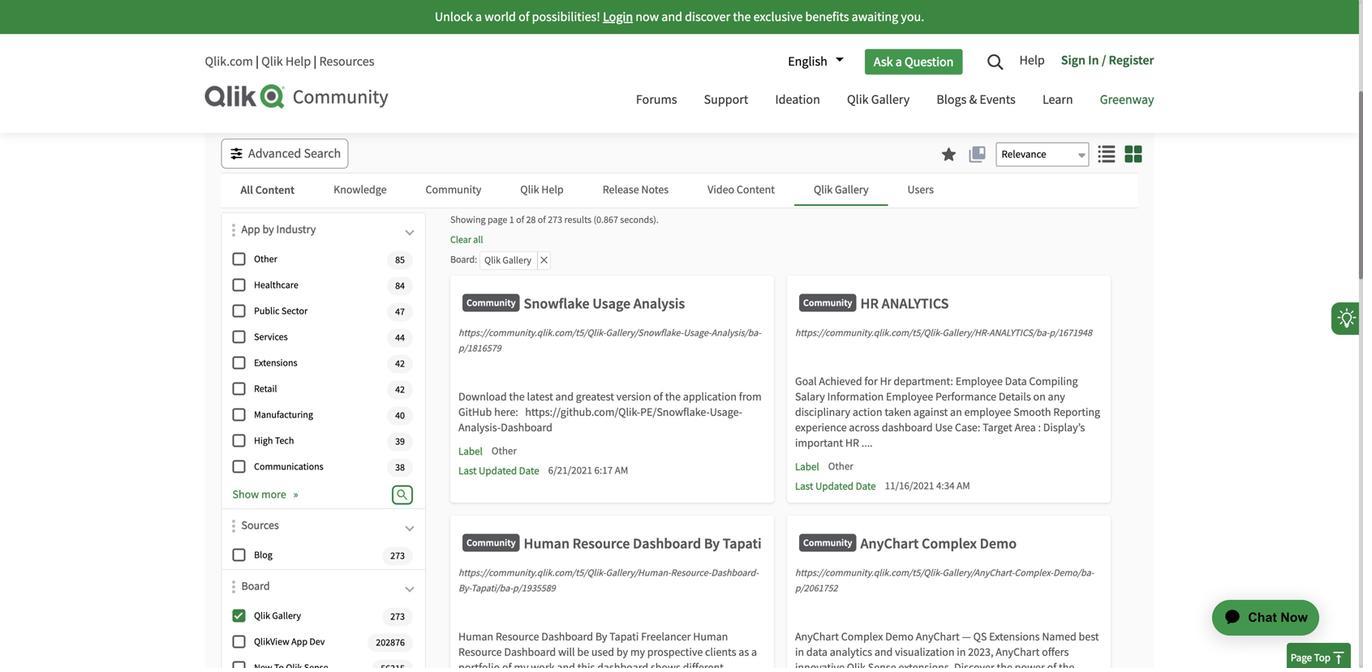 Task type: describe. For each thing, give the bounding box(es) containing it.
help inside qlik help button
[[542, 183, 564, 197]]

https://community.qlik.com/t5/qlik- for anychart
[[796, 567, 943, 580]]

analytics
[[882, 295, 949, 313]]

work
[[531, 661, 555, 669]]

date for hr
[[856, 480, 877, 494]]

0 horizontal spatial my
[[514, 661, 529, 669]]

community hr analytics
[[804, 295, 949, 313]]

dashboard inside download the latest and greatest version of the application from github here:   https://github.com/qlik-pe/snowflake-usage- analysis-dashboard
[[501, 421, 553, 436]]

202876
[[376, 637, 405, 650]]

goal
[[796, 375, 817, 389]]

from
[[739, 390, 762, 405]]

qlik inside qlik gallery link
[[848, 91, 869, 108]]

reporting
[[1054, 406, 1101, 420]]

page top button
[[1288, 644, 1352, 669]]

qs
[[974, 630, 988, 645]]

0 vertical spatial other
[[254, 253, 277, 266]]

273 inside showing page 1 of 28 of 273 results (0.867 seconds) . clear all
[[548, 214, 563, 227]]

high tech
[[254, 435, 294, 448]]

employee
[[965, 406, 1012, 420]]

0 horizontal spatial extensions
[[254, 357, 298, 370]]

the right discover at the right top of page
[[733, 9, 751, 25]]

learn button
[[1031, 77, 1086, 125]]

2 horizontal spatial human
[[694, 630, 729, 645]]

data
[[1006, 375, 1028, 389]]

qlik inside anychart complex demo   anychart — qs extensions          named best in data analytics and visualization in 2023, anychart offers innovative qlik sense extensions. discover the power of t
[[847, 661, 866, 669]]

https://github.com/qlik-
[[525, 406, 641, 420]]

42 for retail
[[395, 384, 405, 397]]

0 vertical spatial employee
[[956, 375, 1003, 389]]

board for board
[[242, 580, 270, 594]]

forums
[[636, 91, 677, 108]]

2 | from the left
[[314, 53, 317, 70]]

273 for qlik gallery
[[391, 611, 405, 624]]

advanced search button
[[221, 139, 349, 169]]

video
[[708, 183, 735, 197]]

0 vertical spatial resource
[[573, 535, 630, 553]]

usage- inside https://community.qlik.com/t5/qlik-gallery/snowflake-usage-analysis/ba- p/1816579
[[684, 327, 712, 340]]

use classic community search
[[977, 50, 1143, 67]]

anychart complex demo   anychart — qs extensions          named best in data analytics and visualization in 2023, anychart offers innovative qlik sense extensions. discover the power of t
[[796, 630, 1100, 669]]

hr analytics link
[[861, 295, 949, 321]]

am for analytics
[[957, 480, 971, 493]]

gallery up qlikview app dev
[[272, 611, 301, 623]]

analytics/ba-
[[990, 327, 1050, 340]]

community anychart complex demo
[[804, 535, 1017, 553]]

last updated date for hr
[[796, 480, 877, 494]]

1 horizontal spatial anychart
[[861, 535, 919, 553]]

p/1671948
[[1050, 327, 1093, 340]]

content for video content
[[737, 183, 775, 197]]

by-
[[459, 583, 471, 596]]

app by industry
[[242, 222, 316, 237]]

qlik image
[[205, 84, 286, 109]]

2 vertical spatial resource
[[459, 646, 502, 660]]

0 horizontal spatial human
[[459, 630, 494, 645]]

1 vertical spatial app
[[292, 637, 308, 649]]

the up pe/snowflake- in the bottom of the page
[[666, 390, 681, 405]]

content for all content
[[255, 183, 295, 197]]

2 vertical spatial anychart
[[996, 646, 1040, 660]]

qlik help
[[521, 183, 564, 197]]

learn
[[1043, 91, 1074, 108]]

now
[[636, 9, 659, 25]]

sort filter image for board
[[232, 581, 235, 594]]

classic
[[999, 50, 1037, 67]]

1 vertical spatial resource
[[496, 630, 539, 645]]

sort filter image for app by industry
[[232, 224, 235, 237]]

goal achieved for hr department: employee data compiling salary information employee performance details on any disciplinary action taken against an employee smooth reporting experience across dashboard use case: target area : display's important hr ....
[[796, 375, 1101, 451]]

last for hr analytics
[[796, 480, 814, 494]]

power
[[1015, 661, 1045, 669]]

/
[[1102, 52, 1107, 68]]

0 vertical spatial search
[[1106, 50, 1143, 67]]

last updated date for snowflake
[[459, 465, 540, 478]]

anychart —
[[916, 630, 972, 645]]

0 vertical spatial my
[[631, 646, 645, 660]]

qlik gallery link
[[835, 77, 922, 125]]

of inside 'human resource dashboard by tapati freelancer human resource dashboard will be used by my prospective clients as a portfolio of my work and this dashboard shows differe'
[[502, 661, 512, 669]]

community inside community snowflake usage analysis
[[467, 297, 516, 309]]

important
[[796, 436, 844, 451]]

hr
[[881, 375, 892, 389]]

events
[[980, 91, 1016, 108]]

offers
[[1043, 646, 1070, 660]]

demo inside anychart complex demo   anychart — qs extensions          named best in data analytics and visualization in 2023, anychart offers innovative qlik sense extensions. discover the power of t
[[886, 630, 914, 645]]

application
[[683, 390, 737, 405]]

use inside goal achieved for hr department: employee data compiling salary information employee performance details on any disciplinary action taken against an employee smooth reporting experience across dashboard use case: target area : display's important hr ....
[[936, 421, 953, 436]]

manufacturing
[[254, 409, 313, 422]]

a for unlock
[[476, 9, 482, 25]]

0 vertical spatial by
[[704, 535, 720, 553]]

1
[[510, 214, 514, 227]]

showing page 1 of 28 of 273 results (0.867 seconds) . clear all
[[451, 214, 659, 246]]

case:
[[956, 421, 981, 436]]

across
[[850, 421, 880, 436]]

community link
[[205, 84, 608, 110]]

compiling
[[1030, 375, 1079, 389]]

app by industry button
[[242, 222, 417, 246]]

273 for blog
[[391, 550, 405, 563]]

size image
[[1126, 146, 1143, 163]]

experience
[[796, 421, 847, 436]]

page
[[1292, 652, 1313, 665]]

high
[[254, 435, 273, 448]]

updated for snowflake usage analysis
[[479, 465, 517, 478]]

against
[[914, 406, 948, 420]]

qlik help link
[[262, 53, 311, 70]]

analysis
[[634, 295, 685, 313]]

https://community.qlik.com/t5/qlik- for snowflake
[[459, 327, 606, 340]]

details
[[999, 390, 1032, 405]]

am for usage
[[615, 464, 629, 478]]

gallery inside menu bar
[[872, 91, 910, 108]]

6:17
[[595, 464, 613, 478]]

a inside 'human resource dashboard by tapati freelancer human resource dashboard will be used by my prospective clients as a portfolio of my work and this dashboard shows differe'
[[752, 646, 758, 660]]

and right now
[[662, 9, 683, 25]]

benefits
[[806, 9, 850, 25]]

help link
[[1020, 46, 1054, 77]]

extensions inside anychart complex demo   anychart — qs extensions          named best in data analytics and visualization in 2023, anychart offers innovative qlik sense extensions. discover the power of t
[[990, 630, 1040, 645]]

communications
[[254, 461, 324, 474]]

1 vertical spatial search
[[1086, 80, 1123, 97]]

resources
[[319, 53, 375, 70]]

of right 28
[[538, 214, 546, 227]]

84
[[395, 280, 405, 293]]

: inside goal achieved for hr department: employee data compiling salary information employee performance details on any disciplinary action taken against an employee smooth reporting experience across dashboard use case: target area : display's important hr ....
[[1039, 421, 1042, 436]]

help inside help 'link'
[[1020, 52, 1045, 69]]

sector
[[282, 305, 308, 318]]

a for ask
[[896, 53, 903, 70]]

human resource dashboard by tapati link
[[524, 535, 762, 561]]

gallery left ✕
[[503, 255, 532, 267]]

app inside button
[[242, 222, 260, 237]]

public sector
[[254, 305, 308, 318]]

and inside anychart complex demo   anychart — qs extensions          named best in data analytics and visualization in 2023, anychart offers innovative qlik sense extensions. discover the power of t
[[875, 646, 893, 660]]

tapati inside 'human resource dashboard by tapati freelancer human resource dashboard will be used by my prospective clients as a portfolio of my work and this dashboard shows differe'
[[610, 630, 639, 645]]

release notes
[[603, 183, 669, 197]]

in
[[1089, 52, 1100, 68]]

label for snowflake
[[459, 445, 483, 459]]

video content button
[[689, 174, 795, 206]]

community inside community human resource dashboard by tapati
[[467, 537, 516, 549]]

of inside download the latest and greatest version of the application from github here:   https://github.com/qlik-pe/snowflake-usage- analysis-dashboard
[[654, 390, 663, 405]]

search inside button
[[304, 145, 341, 162]]

date for snowflake
[[519, 465, 540, 478]]

qlikview app dev
[[254, 637, 325, 649]]

department:
[[894, 375, 954, 389]]

qlik.com | qlik help | resources
[[205, 53, 375, 70]]

community human resource dashboard by tapati
[[467, 535, 762, 553]]

all
[[241, 183, 253, 197]]

label for hr
[[796, 461, 820, 474]]

other for snowflake
[[492, 445, 517, 458]]

0 vertical spatial tapati
[[723, 535, 762, 553]]

1 horizontal spatial human
[[524, 535, 570, 553]]

ask a question link
[[865, 49, 963, 74]]

https://community.qlik.com/t5/qlik- for hr
[[796, 327, 943, 340]]

1 horizontal spatial demo
[[980, 535, 1017, 553]]

ideation button
[[764, 77, 833, 125]]

0 horizontal spatial help
[[286, 53, 311, 70]]

dashboard inside goal achieved for hr department: employee data compiling salary information employee performance details on any disciplinary action taken against an employee smooth reporting experience across dashboard use case: target area : display's important hr ....
[[882, 421, 933, 436]]

✕
[[541, 255, 548, 267]]

qlik inside qlik help button
[[521, 183, 539, 197]]

greenway link
[[1089, 77, 1167, 125]]

unlock
[[435, 9, 473, 25]]

0 vertical spatial use
[[977, 50, 997, 67]]



Task type: vqa. For each thing, say whether or not it's contained in the screenshot.


Task type: locate. For each thing, give the bounding box(es) containing it.
last for snowflake usage analysis
[[459, 465, 477, 478]]

2023,
[[969, 646, 994, 660]]

anychart up power
[[996, 646, 1040, 660]]

https://community.qlik.com/t5/qlik- inside https://community.qlik.com/t5/qlik-gallery/anychart-complex-demo/ba- p/2061752
[[796, 567, 943, 580]]

0 vertical spatial :
[[475, 254, 477, 266]]

human up p/1935589
[[524, 535, 570, 553]]

am right 6:17
[[615, 464, 629, 478]]

anychart up data at right
[[796, 630, 839, 645]]

awaiting
[[852, 9, 899, 25]]

industry
[[276, 222, 316, 237]]

help left resources link
[[286, 53, 311, 70]]

page top
[[1292, 652, 1331, 665]]

qlik gallery
[[848, 91, 910, 108], [814, 183, 869, 197], [485, 255, 532, 267], [254, 611, 301, 623]]

2 vertical spatial 273
[[391, 611, 405, 624]]

1 vertical spatial demo
[[886, 630, 914, 645]]

https://community.qlik.com/t5/qlik- down snowflake on the left top of page
[[459, 327, 606, 340]]

1 horizontal spatial by
[[704, 535, 720, 553]]

last
[[459, 465, 477, 478], [796, 480, 814, 494]]

you.
[[901, 9, 925, 25]]

2 content from the left
[[737, 183, 775, 197]]

gallery/human-
[[606, 567, 671, 580]]

44
[[395, 332, 405, 345]]

prospective
[[648, 646, 703, 660]]

last updated date down analysis-
[[459, 465, 540, 478]]

resource up portfolio
[[459, 646, 502, 660]]

community inside the community anychart complex demo
[[804, 537, 853, 549]]

1 vertical spatial date
[[856, 480, 877, 494]]

2 in from the left
[[957, 646, 966, 660]]

other down analysis-
[[492, 445, 517, 458]]

1 horizontal spatial help
[[542, 183, 564, 197]]

help
[[1020, 52, 1045, 69], [286, 53, 311, 70], [542, 183, 564, 197]]

by inside 'human resource dashboard by tapati freelancer human resource dashboard will be used by my prospective clients as a portfolio of my work and this dashboard shows differe'
[[596, 630, 608, 645]]

usage- down application
[[710, 406, 743, 420]]

2 horizontal spatial a
[[896, 53, 903, 70]]

gallery down ask
[[872, 91, 910, 108]]

clear
[[451, 234, 472, 246]]

all content button
[[221, 174, 314, 208]]

the left latest
[[509, 390, 525, 405]]

sort filter image
[[232, 224, 235, 237], [232, 520, 235, 533], [232, 581, 235, 594]]

qlik gallery left users
[[814, 183, 869, 197]]

0 vertical spatial sort filter image
[[232, 224, 235, 237]]

a left world
[[476, 9, 482, 25]]

by right used
[[617, 646, 628, 660]]

tapati
[[723, 535, 762, 553], [610, 630, 639, 645]]

extensions down services
[[254, 357, 298, 370]]

anychart down 11/16/2021
[[861, 535, 919, 553]]

visualization
[[896, 646, 955, 660]]

1 horizontal spatial date
[[856, 480, 877, 494]]

application
[[1183, 581, 1340, 656]]

and up "sense" in the right of the page
[[875, 646, 893, 660]]

other
[[254, 253, 277, 266], [492, 445, 517, 458], [829, 460, 854, 474]]

0 horizontal spatial in
[[796, 646, 805, 660]]

qlik gallery up 'qlikview'
[[254, 611, 301, 623]]

target
[[983, 421, 1013, 436]]

1 vertical spatial 273
[[391, 550, 405, 563]]

and inside 'human resource dashboard by tapati freelancer human resource dashboard will be used by my prospective clients as a portfolio of my work and this dashboard shows differe'
[[557, 661, 576, 669]]

updated down analysis-
[[479, 465, 517, 478]]

by up the resource-
[[704, 535, 720, 553]]

dashboard down latest
[[501, 421, 553, 436]]

0 vertical spatial label
[[459, 445, 483, 459]]

help up showing page 1 of 28 of 273 results (0.867 seconds) . clear all
[[542, 183, 564, 197]]

am right 4:34
[[957, 480, 971, 493]]

42 for extensions
[[395, 358, 405, 371]]

search right "in"
[[1106, 50, 1143, 67]]

0 horizontal spatial tapati
[[610, 630, 639, 645]]

0 horizontal spatial dashboard
[[598, 661, 649, 669]]

0 vertical spatial updated
[[479, 465, 517, 478]]

0 horizontal spatial demo
[[886, 630, 914, 645]]

page
[[488, 214, 508, 227]]

0 vertical spatial dashboard
[[882, 421, 933, 436]]

app left dev
[[292, 637, 308, 649]]

services
[[254, 331, 288, 344]]

1 horizontal spatial label
[[796, 461, 820, 474]]

human resource dashboard by tapati freelancer human resource dashboard will be used by my prospective clients as a portfolio of my work and this dashboard shows differe
[[459, 630, 765, 669]]

1 horizontal spatial other
[[492, 445, 517, 458]]

https://community.qlik.com/t5/qlik- down the community hr analytics on the top right of page
[[796, 327, 943, 340]]

ask a question
[[874, 53, 954, 70]]

updated for hr analytics
[[816, 480, 854, 494]]

and inside download the latest and greatest version of the application from github here:   https://github.com/qlik-pe/snowflake-usage- analysis-dashboard
[[556, 390, 574, 405]]

board down blog at the bottom of the page
[[242, 580, 270, 594]]

1 vertical spatial my
[[514, 661, 529, 669]]

0 horizontal spatial by
[[263, 222, 274, 237]]

qlik gallery down ask
[[848, 91, 910, 108]]

advanced search
[[248, 145, 341, 162]]

0 vertical spatial last updated date
[[459, 465, 540, 478]]

freelancer
[[641, 630, 691, 645]]

label down important on the bottom of page
[[796, 461, 820, 474]]

1 vertical spatial am
[[957, 480, 971, 493]]

usage- inside download the latest and greatest version of the application from github here:   https://github.com/qlik-pe/snowflake-usage- analysis-dashboard
[[710, 406, 743, 420]]

a right ask
[[896, 53, 903, 70]]

demo
[[980, 535, 1017, 553], [886, 630, 914, 645]]

resource up work
[[496, 630, 539, 645]]

snowflake usage analysis link
[[524, 295, 685, 321]]

help left the sign
[[1020, 52, 1045, 69]]

as
[[739, 646, 750, 660]]

https://community.qlik.com/t5/qlik- down the community anychart complex demo
[[796, 567, 943, 580]]

1 horizontal spatial dashboard
[[882, 421, 933, 436]]

»
[[293, 488, 298, 502]]

....
[[862, 436, 873, 451]]

last updated date down important on the bottom of page
[[796, 480, 877, 494]]

the left power
[[997, 661, 1013, 669]]

by left industry
[[263, 222, 274, 237]]

use down an
[[936, 421, 953, 436]]

1 42 from the top
[[395, 358, 405, 371]]

tapati up dashboard-
[[723, 535, 762, 553]]

all content
[[241, 183, 295, 197]]

complex up analytics
[[842, 630, 884, 645]]

blogs & events
[[937, 91, 1016, 108]]

1 vertical spatial a
[[896, 53, 903, 70]]

employee up the performance
[[956, 375, 1003, 389]]

gallery/hr-
[[943, 327, 990, 340]]

0 horizontal spatial |
[[256, 53, 259, 70]]

1 vertical spatial anychart
[[796, 630, 839, 645]]

1 horizontal spatial :
[[1039, 421, 1042, 436]]

1 sort filter image from the top
[[232, 224, 235, 237]]

human up clients
[[694, 630, 729, 645]]

area
[[1015, 421, 1037, 436]]

disciplinary
[[796, 406, 851, 420]]

usage- down analysis
[[684, 327, 712, 340]]

my down freelancer
[[631, 646, 645, 660]]

community inside 'button'
[[426, 183, 482, 197]]

2 sort filter image from the top
[[232, 520, 235, 533]]

1 horizontal spatial app
[[292, 637, 308, 649]]

1 vertical spatial by
[[617, 646, 628, 660]]

complex inside anychart complex demo   anychart — qs extensions          named best in data analytics and visualization in 2023, anychart offers innovative qlik sense extensions. discover the power of t
[[842, 630, 884, 645]]

gallery left users
[[835, 183, 869, 197]]

demo up visualization
[[886, 630, 914, 645]]

resource
[[573, 535, 630, 553], [496, 630, 539, 645], [459, 646, 502, 660]]

https://community.qlik.com/t5/qlik- up p/1935589
[[459, 567, 606, 580]]

p/2061752
[[796, 583, 838, 596]]

size image
[[1099, 146, 1116, 163]]

2 vertical spatial a
[[752, 646, 758, 660]]

last updated date
[[459, 465, 540, 478], [796, 480, 877, 494]]

0 horizontal spatial hr
[[846, 436, 860, 451]]

1 content from the left
[[255, 183, 295, 197]]

1 horizontal spatial am
[[957, 480, 971, 493]]

qlik help button
[[501, 174, 583, 206]]

complex up https://community.qlik.com/t5/qlik-gallery/anychart-complex-demo/ba- p/2061752
[[922, 535, 978, 553]]

11/16/2021
[[885, 480, 935, 493]]

analytics
[[830, 646, 873, 660]]

content right all
[[255, 183, 295, 197]]

in up discover
[[957, 646, 966, 660]]

in left data at right
[[796, 646, 805, 660]]

performance
[[936, 390, 997, 405]]

1 horizontal spatial extensions
[[990, 630, 1040, 645]]

273 down sources button
[[391, 550, 405, 563]]

0 horizontal spatial by
[[596, 630, 608, 645]]

community
[[1039, 50, 1103, 67], [293, 85, 389, 110], [426, 183, 482, 197], [467, 297, 516, 309], [804, 297, 853, 309], [467, 537, 516, 549], [804, 537, 853, 549]]

login
[[603, 9, 633, 25]]

public
[[254, 305, 280, 318]]

1 vertical spatial other
[[492, 445, 517, 458]]

1 horizontal spatial board
[[451, 254, 475, 266]]

demo/ba-
[[1054, 567, 1095, 580]]

login link
[[603, 9, 633, 25]]

by
[[263, 222, 274, 237], [617, 646, 628, 660]]

my left work
[[514, 661, 529, 669]]

1 vertical spatial updated
[[816, 480, 854, 494]]

dashboard down taken
[[882, 421, 933, 436]]

0 vertical spatial date
[[519, 465, 540, 478]]

for
[[865, 375, 878, 389]]

tapati up used
[[610, 630, 639, 645]]

board inside button
[[242, 580, 270, 594]]

by up used
[[596, 630, 608, 645]]

discover
[[685, 9, 731, 25]]

board down clear
[[451, 254, 475, 266]]

1 vertical spatial use
[[936, 421, 953, 436]]

show
[[233, 488, 259, 502]]

2 42 from the top
[[395, 384, 405, 397]]

the inside anychart complex demo   anychart — qs extensions          named best in data analytics and visualization in 2023, anychart offers innovative qlik sense extensions. discover the power of t
[[997, 661, 1013, 669]]

knowledge
[[334, 183, 387, 197]]

usage
[[593, 295, 631, 313]]

273 left results
[[548, 214, 563, 227]]

0 horizontal spatial am
[[615, 464, 629, 478]]

information
[[828, 390, 884, 405]]

0 vertical spatial hr
[[861, 295, 879, 313]]

dashboard down used
[[598, 661, 649, 669]]

https://community.qlik.com/t5/qlik- for human
[[459, 567, 606, 580]]

community inside the community hr analytics
[[804, 297, 853, 309]]

smooth
[[1014, 406, 1052, 420]]

38
[[395, 462, 405, 474]]

1 in from the left
[[796, 646, 805, 660]]

0 horizontal spatial last
[[459, 465, 477, 478]]

use left classic
[[977, 50, 997, 67]]

named
[[1043, 630, 1077, 645]]

2 horizontal spatial help
[[1020, 52, 1045, 69]]

clear all button
[[451, 233, 483, 248]]

date down ....
[[856, 480, 877, 494]]

1 horizontal spatial a
[[752, 646, 758, 660]]

other down important on the bottom of page
[[829, 460, 854, 474]]

demo up gallery/anychart-
[[980, 535, 1017, 553]]

| right qlik.com link
[[256, 53, 259, 70]]

of up pe/snowflake- in the bottom of the page
[[654, 390, 663, 405]]

employee up taken
[[887, 390, 934, 405]]

1 horizontal spatial |
[[314, 53, 317, 70]]

ask
[[874, 53, 894, 70]]

dashboard inside 'human resource dashboard by tapati freelancer human resource dashboard will be used by my prospective clients as a portfolio of my work and this dashboard shows differe'
[[598, 661, 649, 669]]

1 horizontal spatial my
[[631, 646, 645, 660]]

qlik gallery left ✕
[[485, 255, 532, 267]]

of right world
[[519, 9, 530, 25]]

0 vertical spatial by
[[263, 222, 274, 237]]

28
[[526, 214, 536, 227]]

board for board :
[[451, 254, 475, 266]]

(0.867
[[594, 214, 619, 227]]

&
[[970, 91, 978, 108]]

0 vertical spatial 42
[[395, 358, 405, 371]]

dashboard up the resource-
[[633, 535, 702, 553]]

hr left the analytics
[[861, 295, 879, 313]]

by inside button
[[263, 222, 274, 237]]

resource up "https://community.qlik.com/t5/qlik-gallery/human-resource-dashboard- by-tapati/ba-p/1935589"
[[573, 535, 630, 553]]

1 horizontal spatial tapati
[[723, 535, 762, 553]]

0 vertical spatial a
[[476, 9, 482, 25]]

0 vertical spatial am
[[615, 464, 629, 478]]

and up "https://github.com/qlik-"
[[556, 390, 574, 405]]

taken
[[885, 406, 912, 420]]

42 down the 44
[[395, 358, 405, 371]]

community snowflake usage analysis
[[467, 295, 685, 313]]

1 vertical spatial last
[[796, 480, 814, 494]]

app
[[242, 222, 260, 237], [292, 637, 308, 649]]

p/1935589
[[513, 583, 556, 596]]

0 vertical spatial anychart
[[861, 535, 919, 553]]

: down all
[[475, 254, 477, 266]]

dashboard up work
[[504, 646, 556, 660]]

sources button
[[242, 518, 417, 542]]

https://community.qlik.com/t5/qlik- inside https://community.qlik.com/t5/qlik-gallery/snowflake-usage-analysis/ba- p/1816579
[[459, 327, 606, 340]]

1 horizontal spatial use
[[977, 50, 997, 67]]

dashboard up will
[[542, 630, 593, 645]]

0 horizontal spatial use
[[936, 421, 953, 436]]

sort filter image for sources
[[232, 520, 235, 533]]

0 horizontal spatial app
[[242, 222, 260, 237]]

3 sort filter image from the top
[[232, 581, 235, 594]]

analysis-
[[459, 421, 501, 436]]

85
[[395, 254, 405, 267]]

0 vertical spatial 273
[[548, 214, 563, 227]]

1 horizontal spatial by
[[617, 646, 628, 660]]

top
[[1315, 652, 1331, 665]]

0 vertical spatial board
[[451, 254, 475, 266]]

42 up 40
[[395, 384, 405, 397]]

support button
[[692, 77, 761, 125]]

0 vertical spatial demo
[[980, 535, 1017, 553]]

0 vertical spatial app
[[242, 222, 260, 237]]

https://community.qlik.com/t5/qlik- inside "https://community.qlik.com/t5/qlik-gallery/human-resource-dashboard- by-tapati/ba-p/1935589"
[[459, 567, 606, 580]]

of inside anychart complex demo   anychart — qs extensions          named best in data analytics and visualization in 2023, anychart offers innovative qlik sense extensions. discover the power of t
[[1048, 661, 1057, 669]]

search down sign in / register link
[[1086, 80, 1123, 97]]

menu bar
[[624, 77, 1167, 125]]

4:34
[[937, 480, 955, 493]]

date
[[519, 465, 540, 478], [856, 480, 877, 494]]

2 vertical spatial other
[[829, 460, 854, 474]]

1 vertical spatial employee
[[887, 390, 934, 405]]

0 horizontal spatial updated
[[479, 465, 517, 478]]

last down important on the bottom of page
[[796, 480, 814, 494]]

:
[[475, 254, 477, 266], [1039, 421, 1042, 436]]

discover
[[955, 661, 995, 669]]

by inside 'human resource dashboard by tapati freelancer human resource dashboard will be used by my prospective clients as a portfolio of my work and this dashboard shows differe'
[[617, 646, 628, 660]]

1 horizontal spatial last
[[796, 480, 814, 494]]

0 horizontal spatial last updated date
[[459, 465, 540, 478]]

273 up 202876
[[391, 611, 405, 624]]

2 horizontal spatial other
[[829, 460, 854, 474]]

of right portfolio
[[502, 661, 512, 669]]

0 vertical spatial complex
[[922, 535, 978, 553]]

resources link
[[319, 53, 375, 70]]

menu bar containing forums
[[624, 77, 1167, 125]]

a right as
[[752, 646, 758, 660]]

1 horizontal spatial complex
[[922, 535, 978, 553]]

exclusive
[[754, 9, 803, 25]]

1 vertical spatial 42
[[395, 384, 405, 397]]

hr inside goal achieved for hr department: employee data compiling salary information employee performance details on any disciplinary action taken against an employee smooth reporting experience across dashboard use case: target area : display's important hr ....
[[846, 436, 860, 451]]

0 horizontal spatial content
[[255, 183, 295, 197]]

of right 1
[[516, 214, 525, 227]]

extensions up power
[[990, 630, 1040, 645]]

download the latest and greatest version of the application from github here:   https://github.com/qlik-pe/snowflake-usage- analysis-dashboard
[[459, 390, 762, 436]]

p/1816579
[[459, 343, 501, 355]]

1 vertical spatial board
[[242, 580, 270, 594]]

other up healthcare
[[254, 253, 277, 266]]

0 horizontal spatial complex
[[842, 630, 884, 645]]

last down analysis-
[[459, 465, 477, 478]]

1 vertical spatial :
[[1039, 421, 1042, 436]]

app down all
[[242, 222, 260, 237]]

hr left ....
[[846, 436, 860, 451]]

2 vertical spatial search
[[304, 145, 341, 162]]

support
[[704, 91, 749, 108]]

1 horizontal spatial hr
[[861, 295, 879, 313]]

search right advanced
[[304, 145, 341, 162]]

search
[[1106, 50, 1143, 67], [1086, 80, 1123, 97], [304, 145, 341, 162]]

of down offers
[[1048, 661, 1057, 669]]

dev
[[310, 637, 325, 649]]

1 vertical spatial tapati
[[610, 630, 639, 645]]

board :
[[451, 254, 477, 266]]

1 vertical spatial usage-
[[710, 406, 743, 420]]

0 horizontal spatial employee
[[887, 390, 934, 405]]

and down will
[[557, 661, 576, 669]]

forums button
[[624, 77, 690, 125]]

sign
[[1062, 52, 1086, 68]]

1 | from the left
[[256, 53, 259, 70]]

1 horizontal spatial employee
[[956, 375, 1003, 389]]

1 horizontal spatial content
[[737, 183, 775, 197]]

tech
[[275, 435, 294, 448]]

date left 6/21/2021
[[519, 465, 540, 478]]

updated down important on the bottom of page
[[816, 480, 854, 494]]

label down analysis-
[[459, 445, 483, 459]]

content right video at the top of the page
[[737, 183, 775, 197]]

1 vertical spatial sort filter image
[[232, 520, 235, 533]]

other for hr
[[829, 460, 854, 474]]

2 vertical spatial sort filter image
[[232, 581, 235, 594]]

0 horizontal spatial anychart
[[796, 630, 839, 645]]



